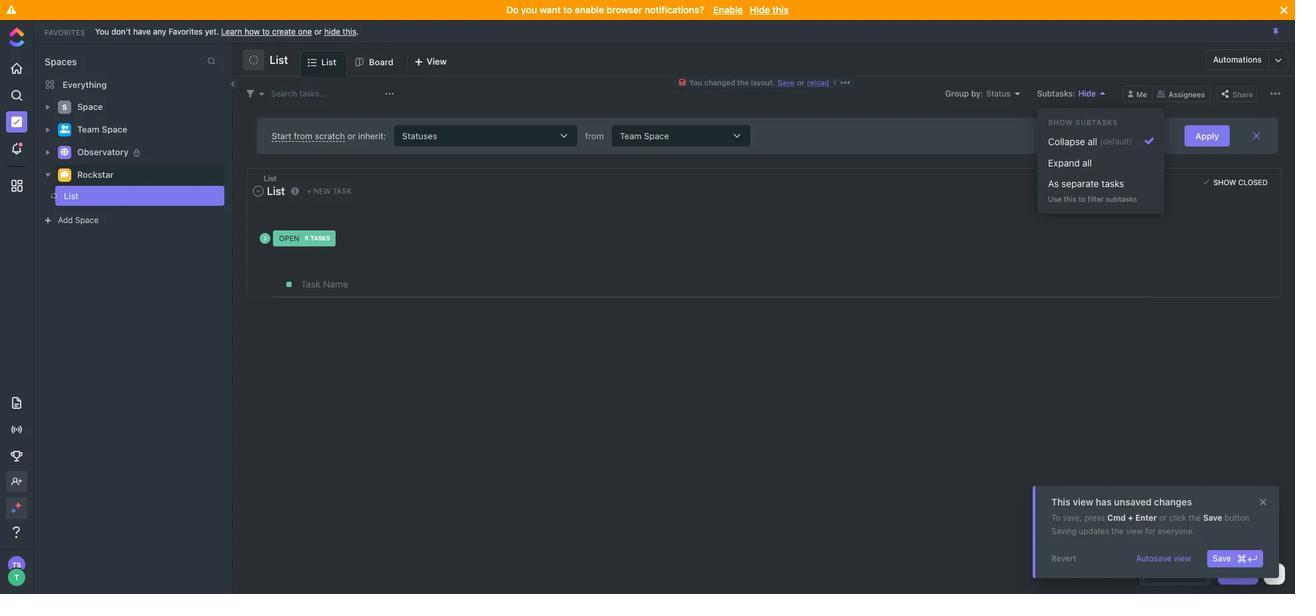 Task type: locate. For each thing, give the bounding box(es) containing it.
+
[[307, 187, 312, 195], [1129, 513, 1134, 523]]

add space
[[58, 215, 99, 225]]

tasks inside as separate tasks use this to filter subtasks
[[1102, 178, 1125, 189]]

as
[[1049, 178, 1059, 189]]

1 vertical spatial subtasks
[[1106, 195, 1138, 203]]

show for show closed
[[1214, 178, 1237, 186]]

list link
[[321, 51, 342, 76], [51, 186, 203, 206]]

do
[[507, 4, 519, 15]]

0 vertical spatial this
[[773, 4, 789, 15]]

0 horizontal spatial tasks
[[310, 235, 330, 242]]

show
[[1049, 118, 1073, 127], [1214, 178, 1237, 186]]

show closed
[[1214, 178, 1268, 186]]

2 horizontal spatial view
[[1174, 554, 1192, 564]]

enable
[[575, 4, 604, 15]]

1 vertical spatial you
[[689, 78, 703, 87]]

2 horizontal spatial this
[[1064, 195, 1077, 203]]

start
[[272, 130, 292, 141]]

list info image
[[291, 187, 299, 195]]

2 vertical spatial to
[[1079, 195, 1086, 203]]

0 vertical spatial tasks
[[1102, 178, 1125, 189]]

subtasks right filter
[[1106, 195, 1138, 203]]

board
[[369, 56, 394, 67]]

0 vertical spatial show
[[1049, 118, 1073, 127]]

or left inherit:
[[348, 130, 356, 141]]

the down cmd
[[1112, 526, 1124, 536]]

0 horizontal spatial this
[[343, 26, 357, 36]]

autosave
[[1137, 554, 1172, 564]]

0
[[305, 235, 309, 242]]

2 vertical spatial this
[[1064, 195, 1077, 203]]

list link down rockstar
[[51, 186, 203, 206]]

want
[[540, 4, 561, 15]]

or inside this view has unsaved changes to save, press cmd + enter or click the save button. saving updates the view for everyone.
[[1160, 513, 1168, 523]]

1 vertical spatial save
[[1213, 554, 1232, 564]]

1 horizontal spatial this
[[773, 4, 789, 15]]

0 horizontal spatial favorites
[[45, 28, 85, 36]]

view for this
[[1073, 496, 1094, 508]]

1 vertical spatial tasks
[[310, 235, 330, 242]]

subtasks up collapse all (default)
[[1076, 118, 1118, 127]]

0 vertical spatial view
[[1073, 496, 1094, 508]]

or right one
[[314, 26, 322, 36]]

0 vertical spatial all
[[1088, 136, 1098, 147]]

me
[[1137, 90, 1148, 98]]

hide right the enable
[[750, 4, 770, 15]]

observatory
[[77, 147, 129, 157]]

1 horizontal spatial you
[[689, 78, 703, 87]]

view down everyone.
[[1174, 554, 1192, 564]]

automations button
[[1207, 50, 1269, 70]]

0 horizontal spatial you
[[95, 26, 109, 36]]

1 horizontal spatial tasks
[[1102, 178, 1125, 189]]

from
[[294, 130, 313, 141]]

you for you don't have any favorites yet. learn how to create one or hide this .
[[95, 26, 109, 36]]

list down the create
[[270, 54, 288, 66]]

2 horizontal spatial to
[[1079, 195, 1086, 203]]

0 horizontal spatial view
[[1073, 496, 1094, 508]]

or left click
[[1160, 513, 1168, 523]]

1 horizontal spatial view
[[1126, 526, 1144, 536]]

this
[[1052, 496, 1071, 508]]

+ left new
[[307, 187, 312, 195]]

show left closed in the right top of the page
[[1214, 178, 1237, 186]]

you left don't
[[95, 26, 109, 36]]

2 vertical spatial the
[[1112, 526, 1124, 536]]

press
[[1085, 513, 1106, 523]]

save inside save button
[[1213, 554, 1232, 564]]

you don't have any favorites yet. learn how to create one or hide this .
[[95, 26, 359, 36]]

you
[[95, 26, 109, 36], [689, 78, 703, 87]]

space up observatory
[[102, 124, 127, 135]]

you changed the layout.
[[689, 78, 775, 87]]

view inside button
[[1174, 554, 1192, 564]]

view up save,
[[1073, 496, 1094, 508]]

this right the enable
[[773, 4, 789, 15]]

save,
[[1063, 513, 1083, 523]]

favorites up spaces
[[45, 28, 85, 36]]

1 vertical spatial hide
[[1079, 88, 1096, 98]]

to right the how
[[262, 26, 270, 36]]

you left changed
[[689, 78, 703, 87]]

1 horizontal spatial show
[[1214, 178, 1237, 186]]

0 vertical spatial space
[[77, 101, 103, 112]]

tasks right '0'
[[310, 235, 330, 242]]

comment image
[[61, 171, 69, 179]]

hide up show subtasks
[[1079, 88, 1096, 98]]

you for you changed the layout.
[[689, 78, 703, 87]]

0 vertical spatial save
[[1204, 513, 1223, 523]]

revert button
[[1047, 550, 1082, 568]]

list link up the search tasks... text box
[[321, 51, 342, 76]]

how
[[245, 26, 260, 36]]

0 horizontal spatial to
[[262, 26, 270, 36]]

all for expand
[[1083, 157, 1093, 169]]

1 vertical spatial all
[[1083, 157, 1093, 169]]

search tasks...
[[271, 88, 327, 98]]

0 horizontal spatial show
[[1049, 118, 1073, 127]]

0 vertical spatial you
[[95, 26, 109, 36]]

for
[[1146, 526, 1156, 536]]

1 vertical spatial this
[[343, 26, 357, 36]]

space for team space
[[102, 124, 127, 135]]

tasks
[[1102, 178, 1125, 189], [310, 235, 330, 242]]

1 horizontal spatial to
[[564, 4, 572, 15]]

me button
[[1123, 86, 1153, 102]]

has
[[1096, 496, 1112, 508]]

this
[[773, 4, 789, 15], [343, 26, 357, 36], [1064, 195, 1077, 203]]

2 vertical spatial space
[[75, 215, 99, 225]]

1 vertical spatial to
[[262, 26, 270, 36]]

expand all button
[[1043, 153, 1160, 174]]

notifications?
[[645, 4, 704, 15]]

button.
[[1225, 513, 1252, 523]]

tasks up filter
[[1102, 178, 1125, 189]]

save left button.
[[1204, 513, 1223, 523]]

view left for at the right of page
[[1126, 526, 1144, 536]]

0 vertical spatial +
[[307, 187, 312, 195]]

the left layout.
[[738, 78, 749, 87]]

0 vertical spatial list link
[[321, 51, 342, 76]]

space up team
[[77, 101, 103, 112]]

filter
[[1088, 195, 1104, 203]]

favorites
[[169, 26, 203, 36], [45, 28, 85, 36]]

save
[[1204, 513, 1223, 523], [1213, 554, 1232, 564]]

1 vertical spatial show
[[1214, 178, 1237, 186]]

list
[[270, 54, 288, 66], [321, 57, 336, 67], [264, 174, 277, 183], [64, 191, 78, 201]]

this right use
[[1064, 195, 1077, 203]]

1 vertical spatial +
[[1129, 513, 1134, 523]]

0 horizontal spatial list link
[[51, 186, 203, 206]]

space right add
[[75, 215, 99, 225]]

or
[[314, 26, 322, 36], [798, 78, 805, 87], [348, 130, 356, 141], [1160, 513, 1168, 523]]

2 horizontal spatial the
[[1189, 513, 1201, 523]]

learn
[[221, 26, 242, 36]]

to inside as separate tasks use this to filter subtasks
[[1079, 195, 1086, 203]]

globe image
[[61, 148, 69, 156]]

2 vertical spatial view
[[1174, 554, 1192, 564]]

show up "collapse"
[[1049, 118, 1073, 127]]

1 horizontal spatial +
[[1129, 513, 1134, 523]]

rockstar
[[77, 169, 114, 180]]

autosave view button
[[1131, 550, 1197, 568]]

list button
[[264, 45, 288, 75]]

you
[[521, 4, 537, 15]]

space inside space link
[[77, 101, 103, 112]]

to
[[564, 4, 572, 15], [262, 26, 270, 36], [1079, 195, 1086, 203]]

1 horizontal spatial the
[[1112, 526, 1124, 536]]

to right "want"
[[564, 4, 572, 15]]

favorites right "any"
[[169, 26, 203, 36]]

all down collapse all (default)
[[1083, 157, 1093, 169]]

+ right cmd
[[1129, 513, 1134, 523]]

show inside show closed button
[[1214, 178, 1237, 186]]

or reload
[[798, 78, 829, 87]]

1 vertical spatial space
[[102, 124, 127, 135]]

1 horizontal spatial hide
[[1079, 88, 1096, 98]]

expand all
[[1049, 157, 1093, 169]]

0 horizontal spatial hide
[[750, 4, 770, 15]]

to
[[1052, 513, 1061, 523]]

the right click
[[1189, 513, 1201, 523]]

Search tasks... text field
[[271, 84, 382, 103]]

expand
[[1049, 157, 1080, 169]]

hide
[[750, 4, 770, 15], [1079, 88, 1096, 98]]

spaces
[[45, 56, 77, 67]]

revert
[[1052, 554, 1077, 564]]

space inside team space link
[[102, 124, 127, 135]]

the
[[738, 78, 749, 87], [1189, 513, 1201, 523], [1112, 526, 1124, 536]]

any
[[153, 26, 166, 36]]

this right hide
[[343, 26, 357, 36]]

to left filter
[[1079, 195, 1086, 203]]

all inside button
[[1083, 157, 1093, 169]]

0 vertical spatial the
[[738, 78, 749, 87]]

all down show subtasks
[[1088, 136, 1098, 147]]

start from scratch or inherit:
[[272, 130, 386, 141]]

0 tasks
[[305, 235, 330, 242]]

save down button.
[[1213, 554, 1232, 564]]

1 vertical spatial view
[[1126, 526, 1144, 536]]

user group image
[[60, 125, 70, 133]]



Task type: vqa. For each thing, say whether or not it's contained in the screenshot.
'closed'
yes



Task type: describe. For each thing, give the bounding box(es) containing it.
show for show subtasks
[[1049, 118, 1073, 127]]

start from scratch link
[[272, 130, 345, 142]]

this view has unsaved changes to save, press cmd + enter or click the save button. saving updates the view for everyone.
[[1052, 496, 1252, 536]]

space for add space
[[75, 215, 99, 225]]

everyone.
[[1159, 526, 1195, 536]]

do you want to enable browser notifications? enable hide this
[[507, 4, 789, 15]]

changed
[[705, 78, 736, 87]]

add
[[58, 215, 73, 225]]

learn how to create one link
[[221, 26, 312, 36]]

list down hide
[[321, 57, 336, 67]]

spaces link
[[34, 56, 77, 67]]

team space link
[[77, 119, 216, 141]]

team space
[[77, 124, 127, 135]]

task
[[1236, 569, 1254, 579]]

as separate tasks use this to filter subtasks
[[1049, 178, 1138, 203]]

collapse
[[1049, 136, 1086, 147]]

or left reload
[[798, 78, 805, 87]]

.
[[357, 26, 359, 36]]

tasks...
[[300, 88, 327, 98]]

1 vertical spatial the
[[1189, 513, 1201, 523]]

all for collapse
[[1088, 136, 1098, 147]]

show closed button
[[1201, 175, 1272, 189]]

0 vertical spatial subtasks
[[1076, 118, 1118, 127]]

one
[[298, 26, 312, 36]]

assignees button
[[1153, 86, 1211, 102]]

board link
[[369, 51, 399, 76]]

everything
[[63, 79, 107, 90]]

scratch
[[315, 130, 345, 141]]

yet.
[[205, 26, 219, 36]]

observatory link
[[77, 142, 216, 163]]

assignees
[[1169, 90, 1206, 98]]

task
[[333, 187, 352, 195]]

Task Name text field
[[301, 272, 1151, 296]]

everything link
[[34, 74, 232, 95]]

inherit:
[[358, 130, 386, 141]]

space link
[[77, 97, 216, 118]]

closed
[[1239, 178, 1268, 186]]

show subtasks
[[1049, 118, 1118, 127]]

this inside as separate tasks use this to filter subtasks
[[1064, 195, 1077, 203]]

hide this link
[[324, 26, 357, 36]]

subtasks:
[[1038, 88, 1076, 98]]

list down start
[[264, 174, 277, 183]]

layout.
[[751, 78, 775, 87]]

create
[[272, 26, 296, 36]]

separate
[[1062, 178, 1100, 189]]

autosave view
[[1137, 554, 1192, 564]]

hide
[[324, 26, 341, 36]]

share button
[[1218, 86, 1258, 102]]

+ inside this view has unsaved changes to save, press cmd + enter or click the save button. saving updates the view for everyone.
[[1129, 513, 1134, 523]]

rockstar link
[[77, 165, 216, 186]]

reload
[[808, 78, 829, 87]]

view for autosave
[[1174, 554, 1192, 564]]

use
[[1049, 195, 1062, 203]]

list inside button
[[270, 54, 288, 66]]

search
[[271, 88, 297, 98]]

enter
[[1136, 513, 1157, 523]]

browser
[[607, 4, 643, 15]]

enable
[[714, 4, 743, 15]]

changes
[[1155, 496, 1193, 508]]

save inside this view has unsaved changes to save, press cmd + enter or click the save button. saving updates the view for everyone.
[[1204, 513, 1223, 523]]

subtasks: hide
[[1038, 88, 1096, 98]]

0 horizontal spatial the
[[738, 78, 749, 87]]

unsaved
[[1115, 496, 1152, 508]]

team
[[77, 124, 99, 135]]

list down comment image
[[64, 191, 78, 201]]

1 horizontal spatial favorites
[[169, 26, 203, 36]]

automations
[[1214, 55, 1262, 65]]

have
[[133, 26, 151, 36]]

subtasks inside as separate tasks use this to filter subtasks
[[1106, 195, 1138, 203]]

share
[[1233, 90, 1254, 98]]

save button
[[1208, 550, 1264, 568]]

collapse all (default)
[[1049, 136, 1133, 147]]

0 vertical spatial to
[[564, 4, 572, 15]]

0 horizontal spatial +
[[307, 187, 312, 195]]

new
[[314, 187, 331, 195]]

updates
[[1079, 526, 1110, 536]]

1 vertical spatial list link
[[51, 186, 203, 206]]

0 vertical spatial hide
[[750, 4, 770, 15]]

apply
[[1196, 130, 1220, 141]]

+ new task
[[307, 187, 352, 195]]

saving
[[1052, 526, 1077, 536]]

don't
[[111, 26, 131, 36]]

cmd
[[1108, 513, 1126, 523]]

1 horizontal spatial list link
[[321, 51, 342, 76]]

(default)
[[1100, 137, 1133, 147]]

click
[[1170, 513, 1187, 523]]



